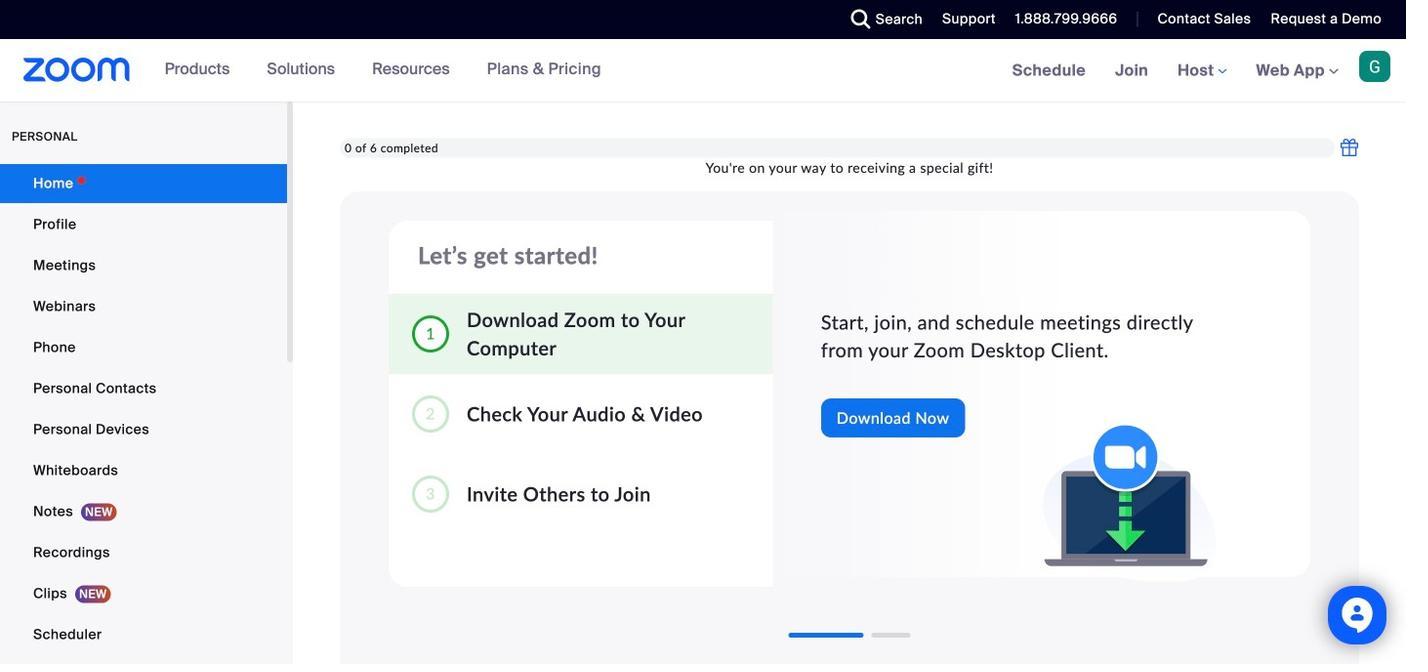 Task type: locate. For each thing, give the bounding box(es) containing it.
banner
[[0, 39, 1406, 103]]

meetings navigation
[[998, 39, 1406, 103]]

personal menu menu
[[0, 164, 287, 664]]

product information navigation
[[150, 39, 616, 102]]



Task type: describe. For each thing, give the bounding box(es) containing it.
zoom logo image
[[23, 58, 130, 82]]

profile picture image
[[1359, 51, 1391, 82]]



Task type: vqa. For each thing, say whether or not it's contained in the screenshot.
the bottom application
no



